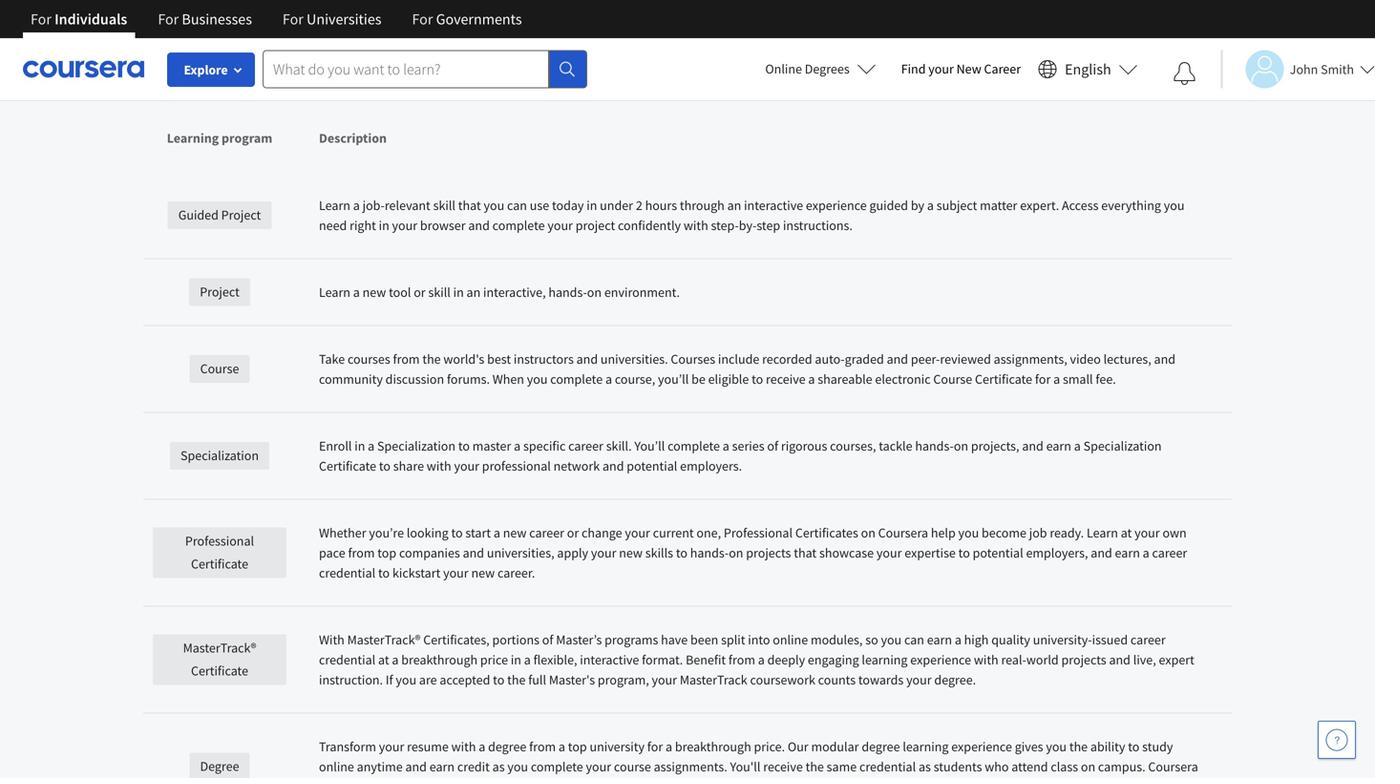 Task type: describe. For each thing, give the bounding box(es) containing it.
environment.
[[604, 284, 680, 301]]

a up 'if'
[[392, 651, 399, 669]]

projects inside whether you're looking to start a new career or change your current one, professional certificates on coursera help you become job ready. learn at your own pace from top companies and universities, apply your new skills to hands-on projects that showcase your expertise to potential employers, and earn a career credential to kickstart your new career.
[[746, 544, 791, 562]]

a down into
[[758, 651, 765, 669]]

instructions.
[[783, 217, 853, 234]]

step
[[757, 217, 780, 234]]

campus.
[[1098, 758, 1146, 776]]

relevant
[[385, 197, 431, 214]]

certificate inside the mastertrack® certificate
[[191, 662, 248, 680]]

your down change
[[591, 544, 616, 562]]

complete inside take courses from the world's best instructors and universities. courses include recorded auto-graded and peer-reviewed assignments, video lectures, and community discussion forums. when you complete a course, you'll be eligible to receive a shareable electronic course certificate for a small fee.
[[550, 371, 603, 388]]

your down format.
[[652, 671, 677, 689]]

gives
[[1015, 738, 1043, 755]]

become
[[982, 524, 1027, 542]]

and right employers,
[[1091, 544, 1112, 562]]

you'll
[[635, 437, 665, 455]]

to left kickstart at the bottom of page
[[378, 564, 390, 582]]

with inside with mastertrack® certificates, portions of master's programs have been split into online modules, so you can earn a high quality university-issued career credential at a breakthrough price in a flexible, interactive format. benefit from a deeply engaging learning experience with real-world projects and live, expert instruction. if you are accepted to the full master's program, your mastertrack coursework counts towards your degree.
[[974, 651, 999, 669]]

from inside take courses from the world's best instructors and universities. courses include recorded auto-graded and peer-reviewed assignments, video lectures, and community discussion forums. when you complete a course, you'll be eligible to receive a shareable electronic course certificate for a small fee.
[[393, 351, 420, 368]]

for inside take courses from the world's best instructors and universities. courses include recorded auto-graded and peer-reviewed assignments, video lectures, and community discussion forums. when you complete a course, you'll be eligible to receive a shareable electronic course certificate for a small fee.
[[1035, 371, 1051, 388]]

explore
[[184, 61, 228, 78]]

interactive inside with mastertrack® certificates, portions of master's programs have been split into online modules, so you can earn a high quality university-issued career credential at a breakthrough price in a flexible, interactive format. benefit from a deeply engaging learning experience with real-world projects and live, expert instruction. if you are accepted to the full master's program, your mastertrack coursework counts towards your degree.
[[580, 651, 639, 669]]

a left 'series'
[[723, 437, 730, 455]]

top inside "transform your resume with a degree from a top university for a breakthrough price. our modular degree learning experience gives you the ability to study online anytime and earn credit as you complete your course assignments. you'll receive the same credential as students who attend class on campus. courser"
[[568, 738, 587, 755]]

discussion
[[386, 371, 444, 388]]

1 as from the left
[[492, 758, 505, 776]]

coursera inside whether you're looking to start a new career or change your current one, professional certificates on coursera help you become job ready. learn at your own pace from top companies and universities, apply your new skills to hands-on projects that showcase your expertise to potential employers, and earn a career credential to kickstart your new career.
[[878, 524, 928, 542]]

whether you're looking to start a new career or change your current one, professional certificates on coursera help you become job ready. learn at your own pace from top companies and universities, apply your new skills to hands-on projects that showcase your expertise to potential employers, and earn a career credential to kickstart your new career.
[[319, 524, 1187, 582]]

help
[[931, 524, 956, 542]]

and right lectures, at the right
[[1154, 351, 1176, 368]]

to right has
[[300, 53, 317, 77]]

0 horizontal spatial hands-
[[549, 284, 587, 301]]

the inside with mastertrack® certificates, portions of master's programs have been split into online modules, so you can earn a high quality university-issued career credential at a breakthrough price in a flexible, interactive format. benefit from a deeply engaging learning experience with real-world projects and live, expert instruction. if you are accepted to the full master's program, your mastertrack coursework counts towards your degree.
[[507, 671, 526, 689]]

coursework
[[750, 671, 816, 689]]

2 degree from the left
[[862, 738, 900, 755]]

0 vertical spatial coursera
[[189, 53, 262, 77]]

with inside learn a job-relevant skill that you can use today in under 2 hours through an interactive experience guided by a subject matter expert. access everything you need right in your browser and complete your project confidently with step-by-step instructions.
[[684, 217, 708, 234]]

career up apply
[[529, 524, 564, 542]]

2
[[636, 197, 643, 214]]

price.
[[754, 738, 785, 755]]

show notifications image
[[1174, 62, 1196, 85]]

row containing transform your resume with a degree from a top university for a breakthrough price. our modular degree learning experience gives you the ability to study online anytime and earn credit as you complete your course assignments. you'll receive the same credential as students who attend class on campus. courser
[[143, 714, 1232, 778]]

governments
[[436, 10, 522, 29]]

earn inside "transform your resume with a degree from a top university for a breakthrough price. our modular degree learning experience gives you the ability to study online anytime and earn credit as you complete your course assignments. you'll receive the same credential as students who attend class on campus. courser"
[[430, 758, 455, 776]]

your down relevant at the top
[[392, 217, 417, 234]]

towards
[[859, 671, 904, 689]]

new left 'skills'
[[619, 544, 643, 562]]

and down 'skill.' in the left of the page
[[603, 457, 624, 475]]

your right find
[[929, 60, 954, 77]]

for for individuals
[[31, 10, 51, 29]]

guided
[[870, 197, 908, 214]]

from inside with mastertrack® certificates, portions of master's programs have been split into online modules, so you can earn a high quality university-issued career credential at a breakthrough price in a flexible, interactive format. benefit from a deeply engaging learning experience with real-world projects and live, expert instruction. if you are accepted to the full master's program, your mastertrack coursework counts towards your degree.
[[729, 651, 755, 669]]

you left the use
[[484, 197, 504, 214]]

you inside whether you're looking to start a new career or change your current one, professional certificates on coursera help you become job ready. learn at your own pace from top companies and universities, apply your new skills to hands-on projects that showcase your expertise to potential employers, and earn a career credential to kickstart your new career.
[[958, 524, 979, 542]]

accepted
[[440, 671, 490, 689]]

row containing with mastertrack® certificates, portions of master's programs have been split into online modules, so you can earn a high quality university-issued career credential at a breakthrough price in a flexible, interactive format. benefit from a deeply engaging learning experience with real-world projects and live, expert instruction. if you are accepted to the full master's program, your mastertrack coursework counts towards your degree.
[[143, 607, 1232, 714]]

assignments.
[[654, 758, 728, 776]]

you up class
[[1046, 738, 1067, 755]]

learn inside whether you're looking to start a new career or change your current one, professional certificates on coursera help you become job ready. learn at your own pace from top companies and universities, apply your new skills to hands-on projects that showcase your expertise to potential employers, and earn a career credential to kickstart your new career.
[[1087, 524, 1118, 542]]

learning
[[167, 129, 219, 147]]

row containing learn a job-relevant skill that you can use today in under 2 hours through an interactive experience guided by a subject matter expert. access everything you need right in your browser and complete your project confidently with step-by-step instructions.
[[143, 172, 1232, 259]]

expert.
[[1020, 197, 1059, 214]]

a left university
[[559, 738, 565, 755]]

the up class
[[1070, 738, 1088, 755]]

a right 'start' on the bottom of page
[[494, 524, 500, 542]]

and inside with mastertrack® certificates, portions of master's programs have been split into online modules, so you can earn a high quality university-issued career credential at a breakthrough price in a flexible, interactive format. benefit from a deeply engaging learning experience with real-world projects and live, expert instruction. if you are accepted to the full master's program, your mastertrack coursework counts towards your degree.
[[1109, 651, 1131, 669]]

career down own
[[1152, 544, 1187, 562]]

own
[[1163, 524, 1187, 542]]

interactive,
[[483, 284, 546, 301]]

attend
[[1012, 758, 1048, 776]]

degrees
[[805, 60, 850, 77]]

your left degree.
[[906, 671, 932, 689]]

to right expertise
[[959, 544, 970, 562]]

to left the master
[[458, 437, 470, 455]]

row containing whether you're looking to start a new career or change your current one, professional certificates on coursera help you become job ready. learn at your own pace from top companies and universities, apply your new skills to hands-on projects that showcase your expertise to potential employers, and earn a career credential to kickstart your new career.
[[143, 500, 1232, 607]]

and inside learn a job-relevant skill that you can use today in under 2 hours through an interactive experience guided by a subject matter expert. access everything you need right in your browser and complete your project confidently with step-by-step instructions.
[[468, 217, 490, 234]]

with mastertrack® certificates, portions of master's programs have been split into online modules, so you can earn a high quality university-issued career credential at a breakthrough price in a flexible, interactive format. benefit from a deeply engaging learning experience with real-world projects and live, expert instruction. if you are accepted to the full master's program, your mastertrack coursework counts towards your degree.
[[319, 631, 1195, 689]]

row containing learning program
[[143, 96, 1232, 172]]

whether
[[319, 524, 366, 542]]

career.
[[498, 564, 535, 582]]

professional certificate
[[185, 532, 254, 573]]

that inside whether you're looking to start a new career or change your current one, professional certificates on coursera help you become job ready. learn at your own pace from top companies and universities, apply your new skills to hands-on projects that showcase your expertise to potential employers, and earn a career credential to kickstart your new career.
[[794, 544, 817, 562]]

complete inside 'enroll in a specialization to master a specific career skill. you'll complete a series of rigorous courses, tackle hands-on projects, and earn a specialization certificate to share with your professional network and potential employers.'
[[668, 437, 720, 455]]

start
[[465, 524, 491, 542]]

courses,
[[830, 437, 876, 455]]

shareable
[[818, 371, 873, 388]]

a right by
[[927, 197, 934, 214]]

0 horizontal spatial specialization
[[181, 447, 259, 464]]

universities,
[[487, 544, 555, 562]]

study
[[1142, 738, 1173, 755]]

who
[[985, 758, 1009, 776]]

you right so
[[881, 631, 902, 649]]

online inside "transform your resume with a degree from a top university for a breakthrough price. our modular degree learning experience gives you the ability to study online anytime and earn credit as you complete your course assignments. you'll receive the same credential as students who attend class on campus. courser"
[[319, 758, 354, 776]]

the inside take courses from the world's best instructors and universities. courses include recorded auto-graded and peer-reviewed assignments, video lectures, and community discussion forums. when you complete a course, you'll be eligible to receive a shareable electronic course certificate for a small fee.
[[422, 351, 441, 368]]

your up 'skills'
[[625, 524, 650, 542]]

row containing enroll in a specialization to master a specific career skill. you'll complete a series of rigorous courses, tackle hands-on projects, and earn a specialization certificate to share with your professional network and potential employers.
[[143, 413, 1232, 500]]

what
[[143, 53, 185, 77]]

expertise
[[905, 544, 956, 562]]

your left expertise
[[877, 544, 902, 562]]

a down auto-
[[808, 371, 815, 388]]

a down small
[[1074, 437, 1081, 455]]

your inside 'enroll in a specialization to master a specific career skill. you'll complete a series of rigorous courses, tackle hands-on projects, and earn a specialization certificate to share with your professional network and potential employers.'
[[454, 457, 479, 475]]

your down university
[[586, 758, 611, 776]]

live,
[[1133, 651, 1156, 669]]

new left 'tool'
[[363, 284, 386, 301]]

career
[[984, 60, 1021, 77]]

need
[[319, 217, 347, 234]]

recorded
[[762, 351, 812, 368]]

on right 'skills'
[[729, 544, 743, 562]]

be
[[692, 371, 706, 388]]

an inside learn a job-relevant skill that you can use today in under 2 hours through an interactive experience guided by a subject matter expert. access everything you need right in your browser and complete your project confidently with step-by-step instructions.
[[727, 197, 741, 214]]

portions
[[492, 631, 540, 649]]

real-
[[1001, 651, 1027, 669]]

top inside whether you're looking to start a new career or change your current one, professional certificates on coursera help you become job ready. learn at your own pace from top companies and universities, apply your new skills to hands-on projects that showcase your expertise to potential employers, and earn a career credential to kickstart your new career.
[[378, 544, 397, 562]]

counts
[[818, 671, 856, 689]]

your left own
[[1135, 524, 1160, 542]]

certificate inside professional certificate
[[191, 555, 248, 573]]

you right 'if'
[[396, 671, 417, 689]]

degree
[[200, 758, 239, 775]]

job
[[1029, 524, 1047, 542]]

1 degree from the left
[[488, 738, 527, 755]]

for universities
[[283, 10, 382, 29]]

matter
[[980, 197, 1018, 214]]

breakthrough inside "transform your resume with a degree from a top university for a breakthrough price. our modular degree learning experience gives you the ability to study online anytime and earn credit as you complete your course assignments. you'll receive the same credential as students who attend class on campus. courser"
[[675, 738, 751, 755]]

a right enroll
[[368, 437, 375, 455]]

a up professional
[[514, 437, 521, 455]]

in right the right
[[379, 217, 389, 234]]

mastertrack® inside with mastertrack® certificates, portions of master's programs have been split into online modules, so you can earn a high quality university-issued career credential at a breakthrough price in a flexible, interactive format. benefit from a deeply engaging learning experience with real-world projects and live, expert instruction. if you are accepted to the full master's program, your mastertrack coursework counts towards your degree.
[[347, 631, 421, 649]]

a left course,
[[605, 371, 612, 388]]

your up anytime
[[379, 738, 404, 755]]

and right projects,
[[1022, 437, 1044, 455]]

network
[[554, 457, 600, 475]]

enroll
[[319, 437, 352, 455]]

explore button
[[167, 53, 255, 87]]

english
[[1065, 60, 1111, 79]]

eligible
[[708, 371, 749, 388]]

receive inside "transform your resume with a degree from a top university for a breakthrough price. our modular degree learning experience gives you the ability to study online anytime and earn credit as you complete your course assignments. you'll receive the same credential as students who attend class on campus. courser"
[[763, 758, 803, 776]]

can inside with mastertrack® certificates, portions of master's programs have been split into online modules, so you can earn a high quality university-issued career credential at a breakthrough price in a flexible, interactive format. benefit from a deeply engaging learning experience with real-world projects and live, expert instruction. if you are accepted to the full master's program, your mastertrack coursework counts towards your degree.
[[904, 631, 924, 649]]

you'll
[[658, 371, 689, 388]]

complete inside "transform your resume with a degree from a top university for a breakthrough price. our modular degree learning experience gives you the ability to study online anytime and earn credit as you complete your course assignments. you'll receive the same credential as students who attend class on campus. courser"
[[531, 758, 583, 776]]

confidently
[[618, 217, 681, 234]]

learning program
[[167, 129, 272, 147]]

you'll
[[730, 758, 761, 776]]

job-
[[363, 197, 385, 214]]

2 as from the left
[[919, 758, 931, 776]]

What do you want to learn? text field
[[263, 50, 549, 88]]

course inside take courses from the world's best instructors and universities. courses include recorded auto-graded and peer-reviewed assignments, video lectures, and community discussion forums. when you complete a course, you'll be eligible to receive a shareable electronic course certificate for a small fee.
[[934, 371, 973, 388]]

one,
[[697, 524, 721, 542]]

flexible,
[[533, 651, 577, 669]]

1 vertical spatial project
[[200, 283, 240, 300]]

benefit
[[686, 651, 726, 669]]

reviewed
[[940, 351, 991, 368]]

0 horizontal spatial mastertrack®
[[183, 639, 256, 657]]

transform
[[319, 738, 376, 755]]

with inside 'enroll in a specialization to master a specific career skill. you'll complete a series of rigorous courses, tackle hands-on projects, and earn a specialization certificate to share with your professional network and potential employers.'
[[427, 457, 451, 475]]

earn inside whether you're looking to start a new career or change your current one, professional certificates on coursera help you become job ready. learn at your own pace from top companies and universities, apply your new skills to hands-on projects that showcase your expertise to potential employers, and earn a career credential to kickstart your new career.
[[1115, 544, 1140, 562]]

potential inside 'enroll in a specialization to master a specific career skill. you'll complete a series of rigorous courses, tackle hands-on projects, and earn a specialization certificate to share with your professional network and potential employers.'
[[627, 457, 677, 475]]

with inside "transform your resume with a degree from a top university for a breakthrough price. our modular degree learning experience gives you the ability to study online anytime and earn credit as you complete your course assignments. you'll receive the same credential as students who attend class on campus. courser"
[[451, 738, 476, 755]]

new left career.
[[471, 564, 495, 582]]

to left share
[[379, 457, 391, 475]]

a left 'tool'
[[353, 284, 360, 301]]

share
[[393, 457, 424, 475]]

you right everything
[[1164, 197, 1185, 214]]

access
[[1062, 197, 1099, 214]]

courses
[[671, 351, 715, 368]]

projects,
[[971, 437, 1020, 455]]

into
[[748, 631, 770, 649]]

businesses
[[182, 10, 252, 29]]

course,
[[615, 371, 655, 388]]

online inside with mastertrack® certificates, portions of master's programs have been split into online modules, so you can earn a high quality university-issued career credential at a breakthrough price in a flexible, interactive format. benefit from a deeply engaging learning experience with real-world projects and live, expert instruction. if you are accepted to the full master's program, your mastertrack coursework counts towards your degree.
[[773, 631, 808, 649]]

instructors
[[514, 351, 574, 368]]

career inside 'enroll in a specialization to master a specific career skill. you'll complete a series of rigorous courses, tackle hands-on projects, and earn a specialization certificate to share with your professional network and potential employers.'
[[568, 437, 604, 455]]

career inside with mastertrack® certificates, portions of master's programs have been split into online modules, so you can earn a high quality university-issued career credential at a breakthrough price in a flexible, interactive format. benefit from a deeply engaging learning experience with real-world projects and live, expert instruction. if you are accepted to the full master's program, your mastertrack coursework counts towards your degree.
[[1131, 631, 1166, 649]]

university
[[590, 738, 645, 755]]

a up assignments.
[[666, 738, 672, 755]]

new up the universities,
[[503, 524, 527, 542]]

or inside whether you're looking to start a new career or change your current one, professional certificates on coursera help you become job ready. learn at your own pace from top companies and universities, apply your new skills to hands-on projects that showcase your expertise to potential employers, and earn a career credential to kickstart your new career.
[[567, 524, 579, 542]]

auto-
[[815, 351, 845, 368]]

2 horizontal spatial specialization
[[1084, 437, 1162, 455]]

on inside 'enroll in a specialization to master a specific career skill. you'll complete a series of rigorous courses, tackle hands-on projects, and earn a specialization certificate to share with your professional network and potential employers.'
[[954, 437, 969, 455]]

find your new career link
[[892, 57, 1031, 81]]

learn for learn a job-relevant skill that you can use today in under 2 hours through an interactive experience guided by a subject matter expert. access everything you need right in your browser and complete your project confidently with step-by-step instructions.
[[319, 197, 350, 214]]

and right instructors
[[577, 351, 598, 368]]

credential inside with mastertrack® certificates, portions of master's programs have been split into online modules, so you can earn a high quality university-issued career credential at a breakthrough price in a flexible, interactive format. benefit from a deeply engaging learning experience with real-world projects and live, expert instruction. if you are accepted to the full master's program, your mastertrack coursework counts towards your degree.
[[319, 651, 376, 669]]

graded
[[845, 351, 884, 368]]

certificate inside take courses from the world's best instructors and universities. courses include recorded auto-graded and peer-reviewed assignments, video lectures, and community discussion forums. when you complete a course, you'll be eligible to receive a shareable electronic course certificate for a small fee.
[[975, 371, 1033, 388]]

master's
[[556, 631, 602, 649]]

learning inside "transform your resume with a degree from a top university for a breakthrough price. our modular degree learning experience gives you the ability to study online anytime and earn credit as you complete your course assignments. you'll receive the same credential as students who attend class on campus. courser"
[[903, 738, 949, 755]]

and up electronic at the right of page
[[887, 351, 908, 368]]

experience inside "transform your resume with a degree from a top university for a breakthrough price. our modular degree learning experience gives you the ability to study online anytime and earn credit as you complete your course assignments. you'll receive the same credential as students who attend class on campus. courser"
[[951, 738, 1012, 755]]



Task type: vqa. For each thing, say whether or not it's contained in the screenshot.
top 'more'
no



Task type: locate. For each thing, give the bounding box(es) containing it.
1 horizontal spatial coursera
[[878, 524, 928, 542]]

the down our
[[806, 758, 824, 776]]

professional
[[482, 457, 551, 475]]

assignments,
[[994, 351, 1068, 368]]

3 for from the left
[[283, 10, 304, 29]]

credential inside "transform your resume with a degree from a top university for a breakthrough price. our modular degree learning experience gives you the ability to study online anytime and earn credit as you complete your course assignments. you'll receive the same credential as students who attend class on campus. courser"
[[860, 758, 916, 776]]

hands- right tackle
[[915, 437, 954, 455]]

2 row from the top
[[143, 172, 1232, 259]]

1 vertical spatial an
[[467, 284, 481, 301]]

on left projects,
[[954, 437, 969, 455]]

help center image
[[1326, 729, 1349, 752]]

0 vertical spatial top
[[378, 544, 397, 562]]

at inside whether you're looking to start a new career or change your current one, professional certificates on coursera help you become job ready. learn at your own pace from top companies and universities, apply your new skills to hands-on projects that showcase your expertise to potential employers, and earn a career credential to kickstart your new career.
[[1121, 524, 1132, 542]]

your down the master
[[454, 457, 479, 475]]

tackle
[[879, 437, 913, 455]]

that up the browser
[[458, 197, 481, 214]]

of right 'series'
[[767, 437, 778, 455]]

hands- down the one,
[[690, 544, 729, 562]]

1 horizontal spatial online
[[773, 631, 808, 649]]

you down instructors
[[527, 371, 548, 388]]

0 vertical spatial interactive
[[744, 197, 803, 214]]

complete down instructors
[[550, 371, 603, 388]]

an
[[727, 197, 741, 214], [467, 284, 481, 301]]

1 horizontal spatial mastertrack®
[[347, 631, 421, 649]]

apply
[[557, 544, 588, 562]]

full
[[528, 671, 546, 689]]

a up credit
[[479, 738, 485, 755]]

mastertrack
[[680, 671, 748, 689]]

coursera image
[[23, 54, 144, 84]]

credential
[[319, 564, 376, 582], [319, 651, 376, 669], [860, 758, 916, 776]]

0 horizontal spatial projects
[[746, 544, 791, 562]]

take
[[319, 351, 345, 368]]

your
[[929, 60, 954, 77], [392, 217, 417, 234], [548, 217, 573, 234], [454, 457, 479, 475], [625, 524, 650, 542], [1135, 524, 1160, 542], [591, 544, 616, 562], [877, 544, 902, 562], [443, 564, 469, 582], [652, 671, 677, 689], [906, 671, 932, 689], [379, 738, 404, 755], [586, 758, 611, 776]]

1 horizontal spatial that
[[794, 544, 817, 562]]

experience inside with mastertrack® certificates, portions of master's programs have been split into online modules, so you can earn a high quality university-issued career credential at a breakthrough price in a flexible, interactive format. benefit from a deeply engaging learning experience with real-world projects and live, expert instruction. if you are accepted to the full master's program, your mastertrack coursework counts towards your degree.
[[910, 651, 971, 669]]

high
[[964, 631, 989, 649]]

project
[[576, 217, 615, 234]]

receive
[[766, 371, 806, 388], [763, 758, 803, 776]]

1 horizontal spatial breakthrough
[[675, 738, 751, 755]]

1 vertical spatial interactive
[[580, 651, 639, 669]]

table
[[143, 96, 1232, 778]]

0 vertical spatial an
[[727, 197, 741, 214]]

under
[[600, 197, 633, 214]]

current
[[653, 524, 694, 542]]

interactive up step
[[744, 197, 803, 214]]

1 horizontal spatial for
[[1035, 371, 1051, 388]]

1 horizontal spatial professional
[[724, 524, 793, 542]]

with
[[319, 631, 345, 649]]

1 vertical spatial top
[[568, 738, 587, 755]]

to left 'start' on the bottom of page
[[451, 524, 463, 542]]

interactive up "program,"
[[580, 651, 639, 669]]

top rated courses carousel element
[[143, 0, 1232, 21]]

programs
[[605, 631, 658, 649]]

from down full
[[529, 738, 556, 755]]

at inside with mastertrack® certificates, portions of master's programs have been split into online modules, so you can earn a high quality university-issued career credential at a breakthrough price in a flexible, interactive format. benefit from a deeply engaging learning experience with real-world projects and live, expert instruction. if you are accepted to the full master's program, your mastertrack coursework counts towards your degree.
[[378, 651, 389, 669]]

course
[[614, 758, 651, 776]]

0 horizontal spatial or
[[414, 284, 426, 301]]

0 horizontal spatial an
[[467, 284, 481, 301]]

certificate inside 'enroll in a specialization to master a specific career skill. you'll complete a series of rigorous courses, tackle hands-on projects, and earn a specialization certificate to share with your professional network and potential employers.'
[[319, 457, 376, 475]]

from
[[393, 351, 420, 368], [348, 544, 375, 562], [729, 651, 755, 669], [529, 738, 556, 755]]

at
[[1121, 524, 1132, 542], [378, 651, 389, 669]]

enroll in a specialization to master a specific career skill. you'll complete a series of rigorous courses, tackle hands-on projects, and earn a specialization certificate to share with your professional network and potential employers.
[[319, 437, 1162, 475]]

top down you're
[[378, 544, 397, 562]]

0 horizontal spatial coursera
[[189, 53, 262, 77]]

ready.
[[1050, 524, 1084, 542]]

with down "through"
[[684, 217, 708, 234]]

a left small
[[1054, 371, 1060, 388]]

0 vertical spatial can
[[507, 197, 527, 214]]

class
[[1051, 758, 1078, 776]]

for inside "transform your resume with a degree from a top university for a breakthrough price. our modular degree learning experience gives you the ability to study online anytime and earn credit as you complete your course assignments. you'll receive the same credential as students who attend class on campus. courser"
[[647, 738, 663, 755]]

looking
[[407, 524, 449, 542]]

skill up the browser
[[433, 197, 456, 214]]

0 vertical spatial credential
[[319, 564, 376, 582]]

0 horizontal spatial can
[[507, 197, 527, 214]]

best
[[487, 351, 511, 368]]

on
[[587, 284, 602, 301], [954, 437, 969, 455], [861, 524, 876, 542], [729, 544, 743, 562], [1081, 758, 1096, 776]]

individuals
[[55, 10, 127, 29]]

john smith
[[1290, 61, 1354, 78]]

0 horizontal spatial potential
[[627, 457, 677, 475]]

row containing project
[[143, 259, 1232, 326]]

anytime
[[357, 758, 403, 776]]

hands- right interactive,
[[549, 284, 587, 301]]

learning inside with mastertrack® certificates, portions of master's programs have been split into online modules, so you can earn a high quality university-issued career credential at a breakthrough price in a flexible, interactive format. benefit from a deeply engaging learning experience with real-world projects and live, expert instruction. if you are accepted to the full master's program, your mastertrack coursework counts towards your degree.
[[862, 651, 908, 669]]

projects down university-
[[1062, 651, 1107, 669]]

in inside 'enroll in a specialization to master a specific career skill. you'll complete a series of rigorous courses, tackle hands-on projects, and earn a specialization certificate to share with your professional network and potential employers.'
[[355, 437, 365, 455]]

6 row from the top
[[143, 500, 1232, 607]]

ability
[[1091, 738, 1126, 755]]

1 vertical spatial for
[[647, 738, 663, 755]]

for
[[1035, 371, 1051, 388], [647, 738, 663, 755]]

0 vertical spatial that
[[458, 197, 481, 214]]

of inside 'enroll in a specialization to master a specific career skill. you'll complete a series of rigorous courses, tackle hands-on projects, and earn a specialization certificate to share with your professional network and potential employers.'
[[767, 437, 778, 455]]

a right employers,
[[1143, 544, 1150, 562]]

0 vertical spatial of
[[767, 437, 778, 455]]

0 vertical spatial at
[[1121, 524, 1132, 542]]

modules,
[[811, 631, 863, 649]]

on right class
[[1081, 758, 1096, 776]]

to down include
[[752, 371, 763, 388]]

employers,
[[1026, 544, 1088, 562]]

1 horizontal spatial an
[[727, 197, 741, 214]]

complete down the use
[[493, 217, 545, 234]]

and inside "transform your resume with a degree from a top university for a breakthrough price. our modular degree learning experience gives you the ability to study online anytime and earn credit as you complete your course assignments. you'll receive the same credential as students who attend class on campus. courser"
[[405, 758, 427, 776]]

take courses from the world's best instructors and universities. courses include recorded auto-graded and peer-reviewed assignments, video lectures, and community discussion forums. when you complete a course, you'll be eligible to receive a shareable electronic course certificate for a small fee.
[[319, 351, 1176, 388]]

0 vertical spatial learn
[[319, 197, 350, 214]]

smith
[[1321, 61, 1354, 78]]

2 for from the left
[[158, 10, 179, 29]]

potential down you'll
[[627, 457, 677, 475]]

kickstart
[[392, 564, 441, 582]]

you right credit
[[507, 758, 528, 776]]

earn right employers,
[[1115, 544, 1140, 562]]

in inside with mastertrack® certificates, portions of master's programs have been split into online modules, so you can earn a high quality university-issued career credential at a breakthrough price in a flexible, interactive format. benefit from a deeply engaging learning experience with real-world projects and live, expert instruction. if you are accepted to the full master's program, your mastertrack coursework counts towards your degree.
[[511, 651, 521, 669]]

0 horizontal spatial professional
[[185, 532, 254, 550]]

0 vertical spatial hands-
[[549, 284, 587, 301]]

row containing take courses from the world's best instructors and universities. courses include recorded auto-graded and peer-reviewed assignments, video lectures, and community discussion forums. when you complete a course, you'll be eligible to receive a shareable electronic course certificate for a small fee.
[[143, 326, 1232, 413]]

has
[[265, 53, 296, 77]]

skill
[[433, 197, 456, 214], [428, 284, 451, 301]]

1 horizontal spatial or
[[567, 524, 579, 542]]

0 vertical spatial skill
[[433, 197, 456, 214]]

5 row from the top
[[143, 413, 1232, 500]]

learn right ready.
[[1087, 524, 1118, 542]]

hands- inside whether you're looking to start a new career or change your current one, professional certificates on coursera help you become job ready. learn at your own pace from top companies and universities, apply your new skills to hands-on projects that showcase your expertise to potential employers, and earn a career credential to kickstart your new career.
[[690, 544, 729, 562]]

on left environment.
[[587, 284, 602, 301]]

0 vertical spatial breakthrough
[[401, 651, 478, 669]]

0 vertical spatial project
[[221, 206, 261, 223]]

learn for learn a new tool or skill in an interactive, hands-on environment.
[[319, 284, 350, 301]]

in up project
[[587, 197, 597, 214]]

that down the 'certificates'
[[794, 544, 817, 562]]

banner navigation
[[15, 0, 537, 38]]

learning up students
[[903, 738, 949, 755]]

experience up instructions.
[[806, 197, 867, 214]]

1 vertical spatial skill
[[428, 284, 451, 301]]

or right 'tool'
[[414, 284, 426, 301]]

0 vertical spatial potential
[[627, 457, 677, 475]]

on inside "transform your resume with a degree from a top university for a breakthrough price. our modular degree learning experience gives you the ability to study online anytime and earn credit as you complete your course assignments. you'll receive the same credential as students who attend class on campus. courser"
[[1081, 758, 1096, 776]]

for for businesses
[[158, 10, 179, 29]]

include
[[718, 351, 760, 368]]

electronic
[[875, 371, 931, 388]]

1 vertical spatial online
[[319, 758, 354, 776]]

potential inside whether you're looking to start a new career or change your current one, professional certificates on coursera help you become job ready. learn at your own pace from top companies and universities, apply your new skills to hands-on projects that showcase your expertise to potential employers, and earn a career credential to kickstart your new career.
[[973, 544, 1024, 562]]

in
[[587, 197, 597, 214], [379, 217, 389, 234], [453, 284, 464, 301], [355, 437, 365, 455], [511, 651, 521, 669]]

for for governments
[[412, 10, 433, 29]]

hands- inside 'enroll in a specialization to master a specific career skill. you'll complete a series of rigorous courses, tackle hands-on projects, and earn a specialization certificate to share with your professional network and potential employers.'
[[915, 437, 954, 455]]

series
[[732, 437, 765, 455]]

have
[[661, 631, 688, 649]]

been
[[691, 631, 719, 649]]

1 vertical spatial can
[[904, 631, 924, 649]]

the left full
[[507, 671, 526, 689]]

1 horizontal spatial top
[[568, 738, 587, 755]]

0 vertical spatial experience
[[806, 197, 867, 214]]

to down price
[[493, 671, 505, 689]]

in left interactive,
[[453, 284, 464, 301]]

1 horizontal spatial can
[[904, 631, 924, 649]]

mastertrack® certificate
[[183, 639, 256, 680]]

8 row from the top
[[143, 714, 1232, 778]]

for up course
[[647, 738, 663, 755]]

guided
[[178, 206, 219, 223]]

1 horizontal spatial specialization
[[377, 437, 456, 455]]

as right credit
[[492, 758, 505, 776]]

for businesses
[[158, 10, 252, 29]]

0 horizontal spatial course
[[200, 360, 239, 377]]

0 horizontal spatial interactive
[[580, 651, 639, 669]]

a left high
[[955, 631, 962, 649]]

of
[[767, 437, 778, 455], [542, 631, 553, 649]]

project down guided project
[[200, 283, 240, 300]]

and down resume
[[405, 758, 427, 776]]

learn a new tool or skill in an interactive, hands-on environment.
[[319, 284, 680, 301]]

professional inside whether you're looking to start a new career or change your current one, professional certificates on coursera help you become job ready. learn at your own pace from top companies and universities, apply your new skills to hands-on projects that showcase your expertise to potential employers, and earn a career credential to kickstart your new career.
[[724, 524, 793, 542]]

4 for from the left
[[412, 10, 433, 29]]

in down portions at the bottom left of page
[[511, 651, 521, 669]]

0 vertical spatial for
[[1035, 371, 1051, 388]]

to up campus.
[[1128, 738, 1140, 755]]

guided project
[[178, 206, 261, 223]]

2 vertical spatial hands-
[[690, 544, 729, 562]]

1 vertical spatial learning
[[903, 738, 949, 755]]

1 row from the top
[[143, 96, 1232, 172]]

0 vertical spatial online
[[773, 631, 808, 649]]

row
[[143, 96, 1232, 172], [143, 172, 1232, 259], [143, 259, 1232, 326], [143, 326, 1232, 413], [143, 413, 1232, 500], [143, 500, 1232, 607], [143, 607, 1232, 714], [143, 714, 1232, 778]]

skill inside learn a job-relevant skill that you can use today in under 2 hours through an interactive experience guided by a subject matter expert. access everything you need right in your browser and complete your project confidently with step-by-step instructions.
[[433, 197, 456, 214]]

1 vertical spatial credential
[[319, 651, 376, 669]]

for up has
[[283, 10, 304, 29]]

1 horizontal spatial course
[[934, 371, 973, 388]]

to inside take courses from the world's best instructors and universities. courses include recorded auto-graded and peer-reviewed assignments, video lectures, and community discussion forums. when you complete a course, you'll be eligible to receive a shareable electronic course certificate for a small fee.
[[752, 371, 763, 388]]

learn inside learn a job-relevant skill that you can use today in under 2 hours through an interactive experience guided by a subject matter expert. access everything you need right in your browser and complete your project confidently with step-by-step instructions.
[[319, 197, 350, 214]]

and down the "issued"
[[1109, 651, 1131, 669]]

john smith button
[[1221, 50, 1375, 88]]

that inside learn a job-relevant skill that you can use today in under 2 hours through an interactive experience guided by a subject matter expert. access everything you need right in your browser and complete your project confidently with step-by-step instructions.
[[458, 197, 481, 214]]

format.
[[642, 651, 683, 669]]

1 horizontal spatial hands-
[[690, 544, 729, 562]]

peer-
[[911, 351, 940, 368]]

1 vertical spatial that
[[794, 544, 817, 562]]

0 horizontal spatial of
[[542, 631, 553, 649]]

from down split
[[729, 651, 755, 669]]

top left university
[[568, 738, 587, 755]]

expert
[[1159, 651, 1195, 669]]

complete inside learn a job-relevant skill that you can use today in under 2 hours through an interactive experience guided by a subject matter expert. access everything you need right in your browser and complete your project confidently with step-by-step instructions.
[[493, 217, 545, 234]]

interactive inside learn a job-relevant skill that you can use today in under 2 hours through an interactive experience guided by a subject matter expert. access everything you need right in your browser and complete your project confidently with step-by-step instructions.
[[744, 197, 803, 214]]

3 row from the top
[[143, 259, 1232, 326]]

from down whether
[[348, 544, 375, 562]]

0 vertical spatial learning
[[862, 651, 908, 669]]

projects
[[746, 544, 791, 562], [1062, 651, 1107, 669]]

learning up towards
[[862, 651, 908, 669]]

breakthrough inside with mastertrack® certificates, portions of master's programs have been split into online modules, so you can earn a high quality university-issued career credential at a breakthrough price in a flexible, interactive format. benefit from a deeply engaging learning experience with real-world projects and live, expert instruction. if you are accepted to the full master's program, your mastertrack coursework counts towards your degree.
[[401, 651, 478, 669]]

that
[[458, 197, 481, 214], [794, 544, 817, 562]]

and down 'start' on the bottom of page
[[463, 544, 484, 562]]

with right share
[[427, 457, 451, 475]]

deeply
[[768, 651, 805, 669]]

are
[[419, 671, 437, 689]]

degree right modular on the bottom right
[[862, 738, 900, 755]]

of inside with mastertrack® certificates, portions of master's programs have been split into online modules, so you can earn a high quality university-issued career credential at a breakthrough price in a flexible, interactive format. benefit from a deeply engaging learning experience with real-world projects and live, expert instruction. if you are accepted to the full master's program, your mastertrack coursework counts towards your degree.
[[542, 631, 553, 649]]

a left job-
[[353, 197, 360, 214]]

on up 'showcase'
[[861, 524, 876, 542]]

1 horizontal spatial as
[[919, 758, 931, 776]]

0 horizontal spatial that
[[458, 197, 481, 214]]

a up full
[[524, 651, 531, 669]]

receive inside take courses from the world's best instructors and universities. courses include recorded auto-graded and peer-reviewed assignments, video lectures, and community discussion forums. when you complete a course, you'll be eligible to receive a shareable electronic course certificate for a small fee.
[[766, 371, 806, 388]]

0 horizontal spatial online
[[319, 758, 354, 776]]

1 horizontal spatial at
[[1121, 524, 1132, 542]]

2 vertical spatial experience
[[951, 738, 1012, 755]]

breakthrough up assignments.
[[675, 738, 751, 755]]

mastertrack®
[[347, 631, 421, 649], [183, 639, 256, 657]]

coursera up expertise
[[878, 524, 928, 542]]

and right the browser
[[468, 217, 490, 234]]

degree
[[488, 738, 527, 755], [862, 738, 900, 755]]

1 vertical spatial experience
[[910, 651, 971, 669]]

table containing learning program
[[143, 96, 1232, 778]]

1 horizontal spatial potential
[[973, 544, 1024, 562]]

to inside with mastertrack® certificates, portions of master's programs have been split into online modules, so you can earn a high quality university-issued career credential at a breakthrough price in a flexible, interactive format. benefit from a deeply engaging learning experience with real-world projects and live, expert instruction. if you are accepted to the full master's program, your mastertrack coursework counts towards your degree.
[[493, 671, 505, 689]]

description
[[319, 129, 387, 147]]

credential right same
[[860, 758, 916, 776]]

1 vertical spatial at
[[378, 651, 389, 669]]

skill right 'tool'
[[428, 284, 451, 301]]

learn a job-relevant skill that you can use today in under 2 hours through an interactive experience guided by a subject matter expert. access everything you need right in your browser and complete your project confidently with step-by-step instructions.
[[319, 197, 1185, 234]]

1 vertical spatial or
[[567, 524, 579, 542]]

2 vertical spatial credential
[[860, 758, 916, 776]]

online
[[773, 631, 808, 649], [319, 758, 354, 776]]

everything
[[1101, 197, 1161, 214]]

earn inside with mastertrack® certificates, portions of master's programs have been split into online modules, so you can earn a high quality university-issued career credential at a breakthrough price in a flexible, interactive format. benefit from a deeply engaging learning experience with real-world projects and live, expert instruction. if you are accepted to the full master's program, your mastertrack coursework counts towards your degree.
[[927, 631, 952, 649]]

2 vertical spatial learn
[[1087, 524, 1118, 542]]

program
[[222, 129, 272, 147]]

you inside take courses from the world's best instructors and universities. courses include recorded auto-graded and peer-reviewed assignments, video lectures, and community discussion forums. when you complete a course, you'll be eligible to receive a shareable electronic course certificate for a small fee.
[[527, 371, 548, 388]]

earn inside 'enroll in a specialization to master a specific career skill. you'll complete a series of rigorous courses, tackle hands-on projects, and earn a specialization certificate to share with your professional network and potential employers.'
[[1046, 437, 1072, 455]]

0 horizontal spatial as
[[492, 758, 505, 776]]

of up flexible,
[[542, 631, 553, 649]]

can inside learn a job-relevant skill that you can use today in under 2 hours through an interactive experience guided by a subject matter expert. access everything you need right in your browser and complete your project confidently with step-by-step instructions.
[[507, 197, 527, 214]]

1 horizontal spatial interactive
[[744, 197, 803, 214]]

for individuals
[[31, 10, 127, 29]]

by-
[[739, 217, 757, 234]]

issued
[[1092, 631, 1128, 649]]

0 vertical spatial receive
[[766, 371, 806, 388]]

for up what do you want to learn? text box
[[412, 10, 433, 29]]

engaging
[[808, 651, 859, 669]]

specific
[[523, 437, 566, 455]]

0 horizontal spatial at
[[378, 651, 389, 669]]

with up credit
[[451, 738, 476, 755]]

1 horizontal spatial of
[[767, 437, 778, 455]]

1 horizontal spatial degree
[[862, 738, 900, 755]]

world
[[1027, 651, 1059, 669]]

4 row from the top
[[143, 326, 1232, 413]]

0 vertical spatial projects
[[746, 544, 791, 562]]

0 vertical spatial or
[[414, 284, 426, 301]]

1 vertical spatial hands-
[[915, 437, 954, 455]]

our
[[788, 738, 809, 755]]

2 horizontal spatial hands-
[[915, 437, 954, 455]]

from inside "transform your resume with a degree from a top university for a breakthrough price. our modular degree learning experience gives you the ability to study online anytime and earn credit as you complete your course assignments. you'll receive the same credential as students who attend class on campus. courser"
[[529, 738, 556, 755]]

1 vertical spatial learn
[[319, 284, 350, 301]]

your down the today
[[548, 217, 573, 234]]

change
[[582, 524, 622, 542]]

to inside "transform your resume with a degree from a top university for a breakthrough price. our modular degree learning experience gives you the ability to study online anytime and earn credit as you complete your course assignments. you'll receive the same credential as students who attend class on campus. courser"
[[1128, 738, 1140, 755]]

master's
[[549, 671, 595, 689]]

course
[[200, 360, 239, 377], [934, 371, 973, 388]]

you right help
[[958, 524, 979, 542]]

1 vertical spatial of
[[542, 631, 553, 649]]

1 horizontal spatial projects
[[1062, 651, 1107, 669]]

for for universities
[[283, 10, 304, 29]]

receive down recorded
[[766, 371, 806, 388]]

1 vertical spatial potential
[[973, 544, 1024, 562]]

right
[[350, 217, 376, 234]]

1 vertical spatial coursera
[[878, 524, 928, 542]]

from up "discussion"
[[393, 351, 420, 368]]

1 for from the left
[[31, 10, 51, 29]]

learn up 'need' at the left of the page
[[319, 197, 350, 214]]

to down current
[[676, 544, 688, 562]]

None search field
[[263, 50, 587, 88]]

0 horizontal spatial top
[[378, 544, 397, 562]]

interactive
[[744, 197, 803, 214], [580, 651, 639, 669]]

breakthrough up are
[[401, 651, 478, 669]]

find
[[901, 60, 926, 77]]

credential down pace
[[319, 564, 376, 582]]

0 horizontal spatial breakthrough
[[401, 651, 478, 669]]

0 horizontal spatial degree
[[488, 738, 527, 755]]

modular
[[811, 738, 859, 755]]

tool
[[389, 284, 411, 301]]

so
[[866, 631, 878, 649]]

for up what
[[158, 10, 179, 29]]

1 vertical spatial projects
[[1062, 651, 1107, 669]]

credential inside whether you're looking to start a new career or change your current one, professional certificates on coursera help you become job ready. learn at your own pace from top companies and universities, apply your new skills to hands-on projects that showcase your expertise to potential employers, and earn a career credential to kickstart your new career.
[[319, 564, 376, 582]]

experience up who
[[951, 738, 1012, 755]]

for governments
[[412, 10, 522, 29]]

1 vertical spatial receive
[[763, 758, 803, 776]]

experience inside learn a job-relevant skill that you can use today in under 2 hours through an interactive experience guided by a subject matter expert. access everything you need right in your browser and complete your project confidently with step-by-step instructions.
[[806, 197, 867, 214]]

from inside whether you're looking to start a new career or change your current one, professional certificates on coursera help you become job ready. learn at your own pace from top companies and universities, apply your new skills to hands-on projects that showcase your expertise to potential employers, and earn a career credential to kickstart your new career.
[[348, 544, 375, 562]]

as left students
[[919, 758, 931, 776]]

and
[[468, 217, 490, 234], [577, 351, 598, 368], [887, 351, 908, 368], [1154, 351, 1176, 368], [1022, 437, 1044, 455], [603, 457, 624, 475], [463, 544, 484, 562], [1091, 544, 1112, 562], [1109, 651, 1131, 669], [405, 758, 427, 776]]

community
[[319, 371, 383, 388]]

new
[[957, 60, 982, 77]]

your down companies
[[443, 564, 469, 582]]

1 vertical spatial breakthrough
[[675, 738, 751, 755]]

projects inside with mastertrack® certificates, portions of master's programs have been split into online modules, so you can earn a high quality university-issued career credential at a breakthrough price in a flexible, interactive format. benefit from a deeply engaging learning experience with real-world projects and live, expert instruction. if you are accepted to the full master's program, your mastertrack coursework counts towards your degree.
[[1062, 651, 1107, 669]]

projects left 'showcase'
[[746, 544, 791, 562]]

7 row from the top
[[143, 607, 1232, 714]]

0 horizontal spatial for
[[647, 738, 663, 755]]



